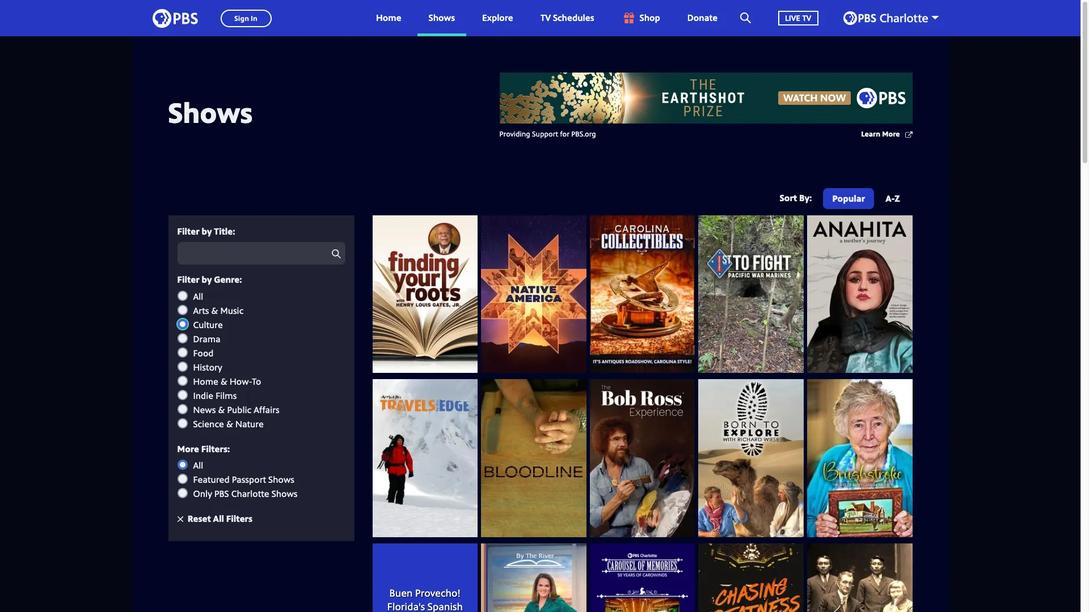 Task type: locate. For each thing, give the bounding box(es) containing it.
born to explore with richard wiese image
[[699, 380, 804, 538]]

title:
[[214, 225, 235, 238]]

home inside filter by genre: all arts & music culture drama food history home & how-to indie films news & public affairs science & nature
[[193, 375, 218, 388]]

reset all filters
[[188, 513, 252, 525]]

0 vertical spatial all
[[193, 290, 203, 303]]

filter up arts
[[177, 274, 199, 286]]

a-
[[886, 192, 895, 205]]

affairs
[[254, 404, 280, 416]]

1 vertical spatial by
[[202, 274, 212, 286]]

brushstroke image
[[807, 380, 912, 538]]

filter
[[177, 225, 199, 238], [177, 274, 199, 286]]

providing support for pbs.org
[[499, 129, 596, 139]]

all up arts
[[193, 290, 203, 303]]

0 vertical spatial home
[[376, 12, 401, 24]]

more right the learn
[[882, 129, 900, 139]]

shows link
[[417, 0, 466, 36]]

& down public
[[226, 418, 233, 430]]

1 horizontal spatial home
[[376, 12, 401, 24]]

sort
[[780, 191, 797, 204]]

1 by from the top
[[202, 225, 212, 238]]

public
[[227, 404, 251, 416]]

for
[[560, 129, 570, 139]]

home
[[376, 12, 401, 24], [193, 375, 218, 388]]

drama
[[193, 333, 221, 345]]

0 vertical spatial by
[[202, 225, 212, 238]]

history
[[193, 361, 222, 374]]

donate link
[[676, 0, 729, 36]]

filter by title:
[[177, 225, 235, 238]]

food
[[193, 347, 214, 359]]

by left "title:"
[[202, 225, 212, 238]]

live
[[785, 12, 800, 23]]

explore
[[482, 12, 513, 24]]

more inside more filters: all featured passport shows only pbs charlotte shows
[[177, 443, 199, 455]]

filter left "title:"
[[177, 225, 199, 238]]

by
[[202, 225, 212, 238], [202, 274, 212, 286]]

music
[[220, 304, 244, 317]]

1 vertical spatial home
[[193, 375, 218, 388]]

popular
[[832, 192, 865, 205]]

search image
[[740, 12, 751, 23]]

all
[[193, 290, 203, 303], [193, 459, 203, 472], [213, 513, 224, 525]]

by:
[[799, 191, 812, 204]]

all inside more filters: all featured passport shows only pbs charlotte shows
[[193, 459, 203, 472]]

all inside filter by genre: all arts & music culture drama food history home & how-to indie films news & public affairs science & nature
[[193, 290, 203, 303]]

how-
[[230, 375, 252, 388]]

news
[[193, 404, 216, 416]]

home left shows link
[[376, 12, 401, 24]]

tv schedules
[[540, 12, 594, 24]]

2 by from the top
[[202, 274, 212, 286]]

advertisement region
[[499, 73, 912, 124]]

1st to fight: pacific war marines image
[[699, 216, 804, 373]]

home down history
[[193, 375, 218, 388]]

tv
[[540, 12, 551, 24], [802, 12, 812, 23]]

more
[[882, 129, 900, 139], [177, 443, 199, 455]]

support
[[532, 129, 558, 139]]

all right reset
[[213, 513, 224, 525]]

by for genre:
[[202, 274, 212, 286]]

learn more
[[861, 129, 900, 139]]

1 vertical spatial filter
[[177, 274, 199, 286]]

0 vertical spatial more
[[882, 129, 900, 139]]

tv right live
[[802, 12, 812, 23]]

&
[[211, 304, 218, 317], [221, 375, 227, 388], [218, 404, 225, 416], [226, 418, 233, 430]]

more left filters:
[[177, 443, 199, 455]]

sort by:
[[780, 191, 812, 204]]

reset all filters button
[[177, 513, 252, 525]]

films
[[216, 390, 237, 402]]

home link
[[365, 0, 413, 36]]

live tv
[[785, 12, 812, 23]]

1 horizontal spatial more
[[882, 129, 900, 139]]

1 filter from the top
[[177, 225, 199, 238]]

0 horizontal spatial home
[[193, 375, 218, 388]]

tv left schedules
[[540, 12, 551, 24]]

featured
[[193, 474, 230, 486]]

1 horizontal spatial tv
[[802, 12, 812, 23]]

to
[[252, 375, 261, 388]]

1 vertical spatial more
[[177, 443, 199, 455]]

1 vertical spatial all
[[193, 459, 203, 472]]

more filters: element
[[177, 459, 345, 500]]

more filters: all featured passport shows only pbs charlotte shows
[[177, 443, 298, 500]]

bloodline image
[[481, 380, 586, 538]]

by inside filter by genre: all arts & music culture drama food history home & how-to indie films news & public affairs science & nature
[[202, 274, 212, 286]]

0 vertical spatial filter
[[177, 225, 199, 238]]

schedules
[[553, 12, 594, 24]]

native america image
[[481, 216, 586, 373]]

2 vertical spatial all
[[213, 513, 224, 525]]

shows
[[429, 12, 455, 24], [168, 93, 253, 131], [268, 474, 294, 486], [272, 488, 298, 500]]

0 horizontal spatial more
[[177, 443, 199, 455]]

Filter by Title: text field
[[177, 242, 345, 265]]

filter inside filter by genre: all arts & music culture drama food history home & how-to indie films news & public affairs science & nature
[[177, 274, 199, 286]]

all up featured
[[193, 459, 203, 472]]

2 filter from the top
[[177, 274, 199, 286]]

by left genre:
[[202, 274, 212, 286]]



Task type: vqa. For each thing, say whether or not it's contained in the screenshot.
2,679 results
no



Task type: describe. For each thing, give the bounding box(es) containing it.
filter by genre: all arts & music culture drama food history home & how-to indie films news & public affairs science & nature
[[177, 274, 280, 430]]

buen provecho! florida's spanis
[[387, 586, 465, 613]]

pbs
[[214, 488, 229, 500]]

& down films
[[218, 404, 225, 416]]

chasing voices image
[[807, 544, 912, 613]]

pbs image
[[152, 5, 198, 31]]

providing
[[499, 129, 530, 139]]

charlotte
[[231, 488, 269, 500]]

filters:
[[201, 443, 230, 455]]

passport
[[232, 474, 266, 486]]

reset
[[188, 513, 211, 525]]

the bob ross experience image
[[590, 380, 695, 538]]

learn
[[861, 129, 881, 139]]

science
[[193, 418, 224, 430]]

filter for filter by genre: all arts & music culture drama food history home & how-to indie films news & public affairs science & nature
[[177, 274, 199, 286]]

filter by genre: element
[[177, 290, 345, 430]]

buen
[[389, 586, 413, 600]]

finding your roots image
[[372, 216, 478, 373]]

shop
[[640, 12, 660, 24]]

donate
[[687, 12, 718, 24]]

nature
[[235, 418, 264, 430]]

by the river with holly jackson image
[[481, 544, 586, 613]]

provecho!
[[415, 586, 461, 600]]

z
[[895, 192, 900, 205]]

all inside button
[[213, 513, 224, 525]]

pbs.org
[[571, 129, 596, 139]]

culture
[[193, 319, 223, 331]]

filters
[[226, 513, 252, 525]]

0 horizontal spatial tv
[[540, 12, 551, 24]]

& up films
[[221, 375, 227, 388]]

arts
[[193, 304, 209, 317]]

chasing greatness image
[[699, 544, 804, 613]]

& right arts
[[211, 304, 218, 317]]

art wolfe's travels to the edge image
[[372, 380, 478, 538]]

learn more link
[[861, 129, 912, 140]]

close image
[[177, 517, 183, 522]]

a-z
[[886, 192, 900, 205]]

sort by: element
[[821, 188, 909, 212]]

by for title:
[[202, 225, 212, 238]]

genre:
[[214, 274, 242, 286]]

carousel of memories image
[[590, 544, 695, 613]]

florida's
[[387, 600, 425, 613]]

explore link
[[471, 0, 525, 36]]

carolina collectibles image
[[590, 216, 695, 373]]

only
[[193, 488, 212, 500]]

live tv link
[[767, 0, 830, 36]]

filter for filter by title:
[[177, 225, 199, 238]]

shop link
[[610, 0, 672, 36]]

indie
[[193, 390, 213, 402]]

tv schedules link
[[529, 0, 606, 36]]

anahita - a mother's journey image
[[807, 216, 912, 373]]

pbs charlotte image
[[843, 11, 928, 25]]



